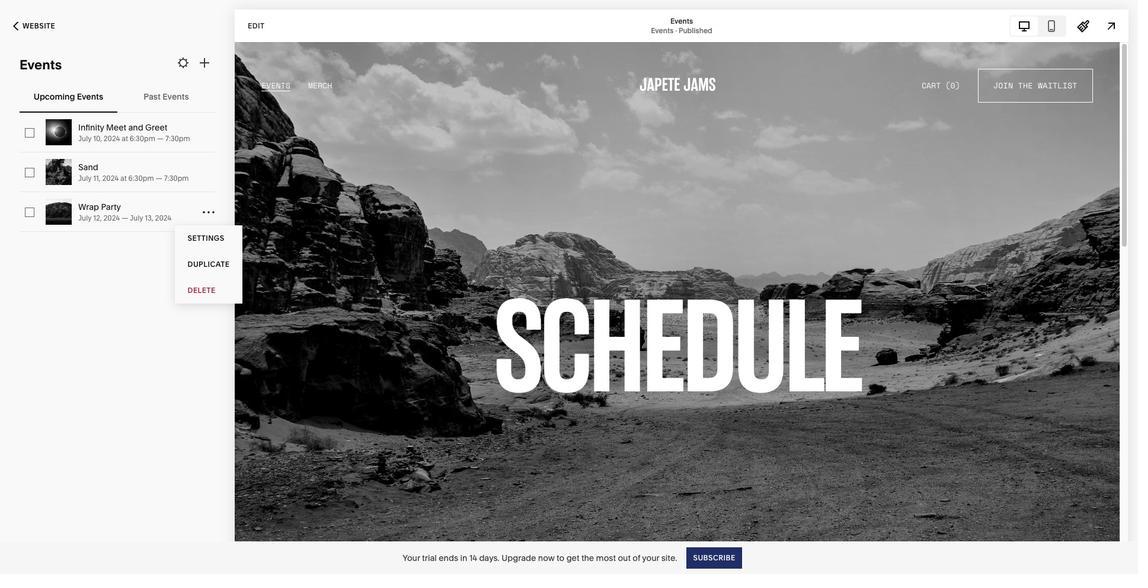 Task type: locate. For each thing, give the bounding box(es) containing it.
6:30pm down "and"
[[130, 134, 155, 143]]

0 vertical spatial 6:30pm
[[130, 134, 155, 143]]

row group
[[0, 113, 235, 232]]

events for events events · published
[[651, 26, 674, 35]]

tab list containing upcoming events
[[20, 80, 215, 113]]

1 vertical spatial tab list
[[20, 80, 215, 113]]

— up wrap party july 12, 2024 — july 13, 2024
[[156, 174, 162, 183]]

2024 right the 11,
[[102, 174, 119, 183]]

events left ·
[[651, 26, 674, 35]]

website
[[23, 21, 55, 30]]

upcoming events
[[34, 91, 103, 102]]

at
[[122, 134, 128, 143], [120, 174, 127, 183]]

0 vertical spatial tab list
[[1011, 16, 1066, 35]]

7:30pm
[[165, 134, 190, 143], [164, 174, 189, 183]]

to
[[557, 552, 565, 563]]

2024 right 13,
[[155, 213, 172, 222]]

sand
[[78, 162, 98, 173]]

at right the 11,
[[120, 174, 127, 183]]

events right past
[[163, 91, 189, 102]]

menu
[[175, 225, 243, 303]]

edit
[[248, 21, 265, 30]]

0 vertical spatial at
[[122, 134, 128, 143]]

6:30pm up wrap party july 12, 2024 — july 13, 2024
[[128, 174, 154, 183]]

tab list
[[1011, 16, 1066, 35], [20, 80, 215, 113]]

0 vertical spatial 7:30pm
[[165, 134, 190, 143]]

—
[[157, 134, 164, 143], [156, 174, 162, 183], [122, 213, 128, 222]]

14
[[469, 552, 477, 563]]

6:30pm
[[130, 134, 155, 143], [128, 174, 154, 183]]

infinity
[[78, 122, 104, 133]]

july inside 'sand july 11, 2024 at 6:30pm — 7:30pm'
[[78, 174, 91, 183]]

upcoming events button
[[23, 80, 114, 113]]

july left 10,
[[78, 134, 91, 143]]

2 vertical spatial —
[[122, 213, 128, 222]]

trial
[[422, 552, 437, 563]]

july down the sand on the top left of page
[[78, 174, 91, 183]]

0 vertical spatial —
[[157, 134, 164, 143]]

past events button
[[121, 80, 212, 113]]

— down greet
[[157, 134, 164, 143]]

2024 inside 'sand july 11, 2024 at 6:30pm — 7:30pm'
[[102, 174, 119, 183]]

0 horizontal spatial tab list
[[20, 80, 215, 113]]

— inside infinity meet and greet july 10, 2024 at 6:30pm — 7:30pm
[[157, 134, 164, 143]]

past events
[[144, 91, 189, 102]]

10,
[[93, 134, 102, 143]]

7:30pm inside infinity meet and greet july 10, 2024 at 6:30pm — 7:30pm
[[165, 134, 190, 143]]

1 vertical spatial —
[[156, 174, 162, 183]]

events up ·
[[671, 16, 693, 25]]

ends
[[439, 552, 458, 563]]

website button
[[0, 13, 68, 39]]

subscribe
[[694, 553, 736, 562]]

upgrade
[[502, 552, 536, 563]]

events
[[671, 16, 693, 25], [651, 26, 674, 35], [20, 57, 62, 73], [77, 91, 103, 102], [163, 91, 189, 102]]

1 vertical spatial at
[[120, 174, 127, 183]]

wrap
[[78, 202, 99, 212]]

2024 down meet
[[104, 134, 120, 143]]

subscribe button
[[687, 547, 742, 568]]

july
[[78, 134, 91, 143], [78, 174, 91, 183], [78, 213, 91, 222], [130, 213, 143, 222]]

1 vertical spatial 6:30pm
[[128, 174, 154, 183]]

july left 13,
[[130, 213, 143, 222]]

at down meet
[[122, 134, 128, 143]]

events up infinity
[[77, 91, 103, 102]]

1 horizontal spatial tab list
[[1011, 16, 1066, 35]]

12,
[[93, 213, 102, 222]]

— left 13,
[[122, 213, 128, 222]]

2024
[[104, 134, 120, 143], [102, 174, 119, 183], [103, 213, 120, 222], [155, 213, 172, 222]]

duplicate
[[188, 259, 230, 268]]

at inside infinity meet and greet july 10, 2024 at 6:30pm — 7:30pm
[[122, 134, 128, 143]]

— inside wrap party july 12, 2024 — july 13, 2024
[[122, 213, 128, 222]]

your trial ends in 14 days. upgrade now to get the most out of your site.
[[403, 552, 677, 563]]

1 vertical spatial 7:30pm
[[164, 174, 189, 183]]

delete
[[188, 286, 216, 294]]

most
[[596, 552, 616, 563]]



Task type: vqa. For each thing, say whether or not it's contained in the screenshot.
SAVE button
no



Task type: describe. For each thing, give the bounding box(es) containing it.
at inside 'sand july 11, 2024 at 6:30pm — 7:30pm'
[[120, 174, 127, 183]]

days.
[[479, 552, 500, 563]]

wrap party july 12, 2024 — july 13, 2024
[[78, 202, 172, 222]]

your
[[403, 552, 420, 563]]

6:30pm inside infinity meet and greet july 10, 2024 at 6:30pm — 7:30pm
[[130, 134, 155, 143]]

upcoming
[[34, 91, 75, 102]]

menu containing settings
[[175, 225, 243, 303]]

delete menu item
[[175, 277, 243, 303]]

and
[[128, 122, 143, 133]]

the
[[582, 552, 594, 563]]

your
[[642, 552, 660, 563]]

6:30pm inside 'sand july 11, 2024 at 6:30pm — 7:30pm'
[[128, 174, 154, 183]]

— inside 'sand july 11, 2024 at 6:30pm — 7:30pm'
[[156, 174, 162, 183]]

·
[[676, 26, 677, 35]]

2024 down 'party'
[[103, 213, 120, 222]]

7:30pm inside 'sand july 11, 2024 at 6:30pm — 7:30pm'
[[164, 174, 189, 183]]

events for past events
[[163, 91, 189, 102]]

settings
[[188, 233, 225, 242]]

july inside infinity meet and greet july 10, 2024 at 6:30pm — 7:30pm
[[78, 134, 91, 143]]

infinity meet and greet july 10, 2024 at 6:30pm — 7:30pm
[[78, 122, 190, 143]]

get
[[567, 552, 580, 563]]

past
[[144, 91, 161, 102]]

now
[[538, 552, 555, 563]]

duplicate menu item
[[175, 251, 243, 277]]

out
[[618, 552, 631, 563]]

july down wrap
[[78, 213, 91, 222]]

sand july 11, 2024 at 6:30pm — 7:30pm
[[78, 162, 189, 183]]

site.
[[662, 552, 677, 563]]

edit button
[[240, 15, 272, 37]]

meet
[[106, 122, 126, 133]]

of
[[633, 552, 641, 563]]

2024 inside infinity meet and greet july 10, 2024 at 6:30pm — 7:30pm
[[104, 134, 120, 143]]

events up upcoming
[[20, 57, 62, 73]]

11,
[[93, 174, 101, 183]]

published
[[679, 26, 713, 35]]

settings menu item
[[175, 225, 243, 251]]

13,
[[145, 213, 153, 222]]

party
[[101, 202, 121, 212]]

events events · published
[[651, 16, 713, 35]]

greet
[[145, 122, 167, 133]]

events for upcoming events
[[77, 91, 103, 102]]

row group containing infinity meet and greet
[[0, 113, 235, 232]]

in
[[460, 552, 467, 563]]



